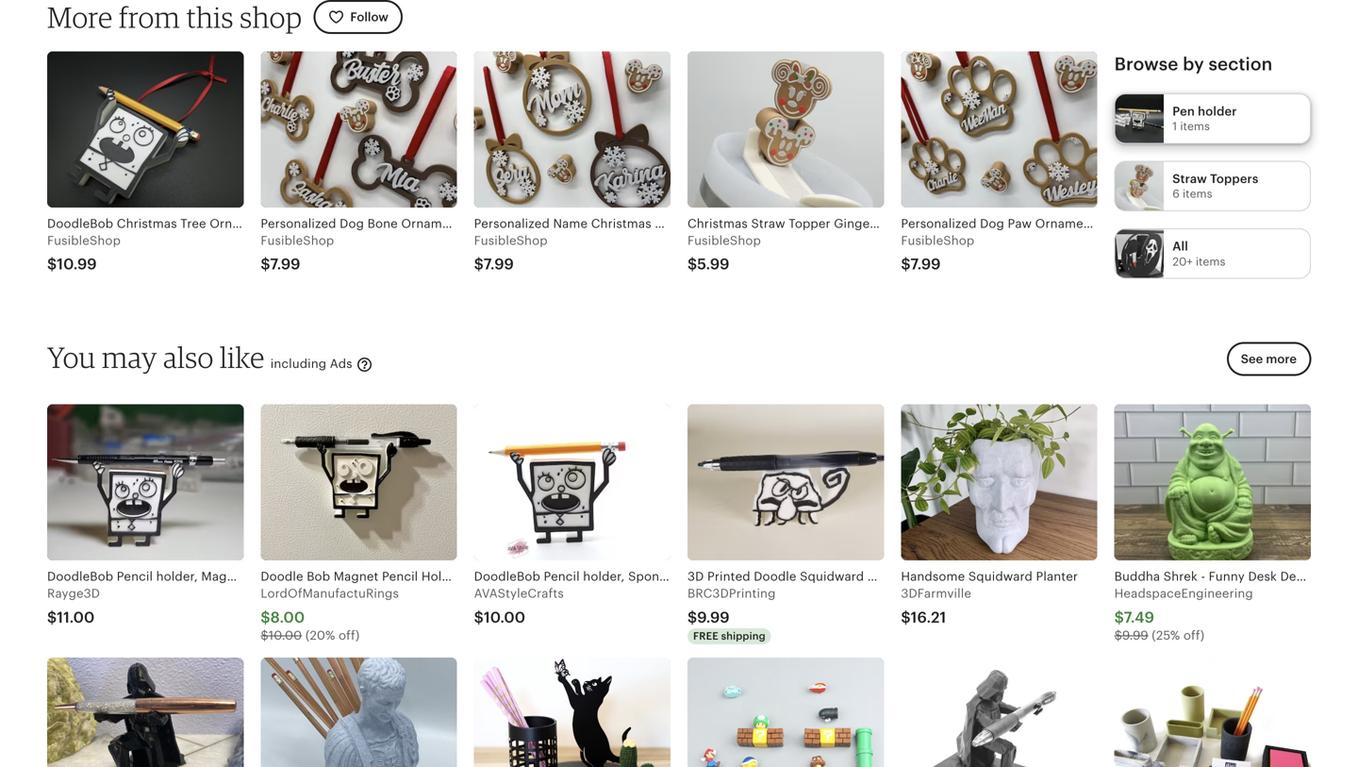 Task type: locate. For each thing, give the bounding box(es) containing it.
rayge3d
[[47, 587, 100, 601]]

handsome squidward planter 3dfarmville $ 16.21
[[901, 569, 1079, 626]]

$ for personalized name christmas ornament | custom name ornament | christmas ornament gift 2023 | christmas gift | tree decoration 'image'
[[474, 256, 484, 273]]

$ for christmas straw topper gingerbread, magical, starbucks, stanley, unique tumbler buddies image
[[688, 256, 698, 273]]

lordofmanufacturings
[[261, 587, 399, 601]]

6
[[1173, 187, 1180, 200]]

0 horizontal spatial off)
[[339, 628, 360, 642]]

you
[[47, 340, 96, 375]]

5 fusibleshop from the left
[[901, 233, 975, 248]]

browse
[[1115, 54, 1179, 74]]

off) right (20%
[[339, 628, 360, 642]]

9.99
[[697, 609, 730, 626], [1123, 628, 1149, 642]]

3 fusibleshop $ 7.99 from the left
[[901, 233, 975, 273]]

off)
[[339, 628, 360, 642], [1184, 628, 1205, 642]]

10.00 down 8.00
[[269, 628, 302, 642]]

$ inside avastylecrafts $ 10.00
[[474, 609, 484, 626]]

items inside the straw toppers 6 items
[[1183, 187, 1213, 200]]

avastylecrafts $ 10.00
[[474, 587, 564, 626]]

handsome squidward planter image
[[901, 404, 1098, 561]]

handsome
[[901, 569, 966, 584]]

may
[[102, 340, 157, 375]]

2 fusibleshop $ 7.99 from the left
[[474, 233, 548, 273]]

brc3dprinting $ 9.99 free shipping
[[688, 587, 776, 642]]

7.99
[[270, 256, 301, 273], [484, 256, 514, 273], [911, 256, 941, 273]]

$ inside brc3dprinting $ 9.99 free shipping
[[688, 609, 697, 626]]

concrete desk accessories set , business card holder, pen cup, pencil cup, office supplies , sticky note holder image
[[1115, 658, 1312, 767]]

10.00
[[484, 609, 526, 626], [269, 628, 302, 642]]

3 7.99 from the left
[[911, 256, 941, 273]]

1 horizontal spatial 10.00
[[484, 609, 526, 626]]

fusibleshop $ 5.99
[[688, 233, 761, 273]]

planter
[[1036, 569, 1079, 584]]

browse by section
[[1115, 54, 1273, 74]]

items for pen
[[1181, 120, 1210, 133]]

0 horizontal spatial 9.99
[[697, 609, 730, 626]]

20+
[[1173, 255, 1193, 268]]

7.99 for personalized dog paw ornament | customized pet christmas ornament | custom animal 2023 ornament | christmas tree pet ornament image
[[911, 256, 941, 273]]

2 fusibleshop from the left
[[261, 233, 334, 248]]

$ for buddha shrek - funny desk decoration & great gag gift! desk decor / office decor / figurines / weird stuff / knick knacks / 3d printed meme image
[[1115, 609, 1124, 626]]

0 vertical spatial 10.00
[[484, 609, 526, 626]]

$ for the doodlebob christmas tree ornament | fan art | me hoy minoy | christmas tree | stocking stuffer | unique gift image
[[47, 256, 57, 273]]

toppers
[[1211, 172, 1259, 186]]

$
[[47, 256, 57, 273], [261, 256, 270, 273], [474, 256, 484, 273], [688, 256, 698, 273], [901, 256, 911, 273], [47, 609, 57, 626], [261, 609, 270, 626], [474, 609, 484, 626], [688, 609, 697, 626], [901, 609, 911, 626], [1115, 609, 1124, 626], [261, 628, 269, 642], [1115, 628, 1123, 642]]

3 fusibleshop from the left
[[474, 233, 548, 248]]

1 horizontal spatial 7.99
[[484, 256, 514, 273]]

1 horizontal spatial fusibleshop $ 7.99
[[474, 233, 548, 273]]

0 horizontal spatial fusibleshop $ 7.99
[[261, 233, 334, 273]]

christmas straw topper gingerbread, magical, starbucks, stanley, unique tumbler buddies image
[[688, 51, 884, 207]]

9.99 up free
[[697, 609, 730, 626]]

1 horizontal spatial off)
[[1184, 628, 1205, 642]]

2 vertical spatial items
[[1196, 255, 1226, 268]]

squidward
[[969, 569, 1033, 584]]

$ for personalized dog paw ornament | customized pet christmas ornament | custom animal 2023 ornament | christmas tree pet ornament image
[[901, 256, 911, 273]]

4 fusibleshop from the left
[[688, 233, 761, 248]]

off) inside the 'headspaceengineering $ 7.49 $ 9.99 (25% off)'
[[1184, 628, 1205, 642]]

headspaceengineering $ 7.49 $ 9.99 (25% off)
[[1115, 587, 1254, 642]]

fusibleshop
[[47, 233, 121, 248], [261, 233, 334, 248], [474, 233, 548, 248], [688, 233, 761, 248], [901, 233, 975, 248]]

3d printed doodle squidward pen holder pla marker squid ward doodlebob image
[[688, 404, 884, 561]]

rayge3d $ 11.00
[[47, 587, 100, 626]]

section
[[1209, 54, 1273, 74]]

fusibleshop for christmas straw topper gingerbread, magical, starbucks, stanley, unique tumbler buddies image
[[688, 233, 761, 248]]

super mario fridge magnets set, cute creative mario refrigerator magnets, super mario fridge decor, home decor, housewarming gift image
[[688, 658, 884, 767]]

0 horizontal spatial 10.00
[[269, 628, 302, 642]]

doodlebob christmas tree ornament | fan art | me hoy minoy | christmas tree | stocking stuffer | unique gift image
[[47, 51, 244, 207]]

fusibleshop $ 7.99
[[261, 233, 334, 273], [474, 233, 548, 273], [901, 233, 975, 273]]

items inside all 20+ items
[[1196, 255, 1226, 268]]

headspaceengineering
[[1115, 587, 1254, 601]]

2 horizontal spatial fusibleshop $ 7.99
[[901, 233, 975, 273]]

straw toppers 6 items
[[1173, 172, 1259, 200]]

fusibleshop $ 10.99
[[47, 233, 121, 273]]

items inside pen holder 1 items
[[1181, 120, 1210, 133]]

off) right (25%
[[1184, 628, 1205, 642]]

personalized dog bone ornament | customized pet christmas ornament | custom animal 2023 ornament | christmas tree pet bone ornament image
[[261, 51, 457, 207]]

1 vertical spatial 9.99
[[1123, 628, 1149, 642]]

fusibleshop for personalized dog paw ornament | customized pet christmas ornament | custom animal 2023 ornament | christmas tree pet ornament image
[[901, 233, 975, 248]]

fusibleshop $ 7.99 for personalized dog paw ornament | customized pet christmas ornament | custom animal 2023 ornament | christmas tree pet ornament image
[[901, 233, 975, 273]]

you may also like including ads
[[47, 340, 356, 375]]

buddha shrek - funny desk decoration & great gag gift! desk decor / office decor / figurines / weird stuff / knick knacks / 3d printed meme image
[[1115, 404, 1312, 561]]

items
[[1181, 120, 1210, 133], [1183, 187, 1213, 200], [1196, 255, 1226, 268]]

$ inside rayge3d $ 11.00
[[47, 609, 57, 626]]

off) for 7.49
[[1184, 628, 1205, 642]]

free
[[694, 630, 719, 642]]

items down the straw
[[1183, 187, 1213, 200]]

8.00
[[270, 609, 305, 626]]

$ inside fusibleshop $ 10.99
[[47, 256, 57, 273]]

9.99 down 7.49
[[1123, 628, 1149, 642]]

0 vertical spatial 9.99
[[697, 609, 730, 626]]

darth vader pen holder - star wars image
[[901, 658, 1098, 767]]

pen holder 1 items
[[1173, 104, 1238, 133]]

1 fusibleshop from the left
[[47, 233, 121, 248]]

$ inside fusibleshop $ 5.99
[[688, 256, 698, 273]]

1 7.99 from the left
[[270, 256, 301, 273]]

1
[[1173, 120, 1178, 133]]

2 7.99 from the left
[[484, 256, 514, 273]]

items down the pen
[[1181, 120, 1210, 133]]

1 vertical spatial items
[[1183, 187, 1213, 200]]

1 off) from the left
[[339, 628, 360, 642]]

1 vertical spatial 10.00
[[269, 628, 302, 642]]

0 vertical spatial items
[[1181, 120, 1210, 133]]

follow button
[[314, 0, 403, 34]]

all
[[1173, 239, 1189, 253]]

see more listings in the pen holder section image
[[1116, 94, 1165, 143]]

off) inside "lordofmanufacturings $ 8.00 $ 10.00 (20% off)"
[[339, 628, 360, 642]]

see more listings in the all section image
[[1116, 229, 1165, 278]]

2 horizontal spatial 7.99
[[911, 256, 941, 273]]

10.00 down avastylecrafts on the left bottom of the page
[[484, 609, 526, 626]]

1 fusibleshop $ 7.99 from the left
[[261, 233, 334, 273]]

items right 20+
[[1196, 255, 1226, 268]]

including
[[271, 357, 327, 371]]

doodlebob pencil holder, spongebob, 3d printed pencil holder, me hoy minoy image
[[474, 404, 671, 561]]

$ inside handsome squidward planter 3dfarmville $ 16.21
[[901, 609, 911, 626]]

holder
[[1198, 104, 1238, 118]]

1 horizontal spatial 9.99
[[1123, 628, 1149, 642]]

0 horizontal spatial 7.99
[[270, 256, 301, 273]]

2 off) from the left
[[1184, 628, 1205, 642]]



Task type: describe. For each thing, give the bounding box(es) containing it.
more
[[1267, 352, 1297, 366]]

pen
[[1173, 104, 1195, 118]]

(25%
[[1152, 628, 1181, 642]]

personalized dog paw ornament | customized pet christmas ornament | custom animal 2023 ornament | christmas tree pet ornament image
[[901, 51, 1098, 207]]

black cat gift desk accessories pencil holder for desk pen holder art bedroom office supplies cute home decor christmas gift cat lover kitty image
[[474, 658, 671, 767]]

personalized name christmas ornament | custom name ornament | christmas ornament gift 2023 | christmas gift | tree decoration image
[[474, 51, 671, 207]]

fusibleshop for personalized name christmas ornament | custom name ornament | christmas ornament gift 2023 | christmas gift | tree decoration 'image'
[[474, 233, 548, 248]]

(20%
[[306, 628, 335, 642]]

3dfarmville
[[901, 587, 972, 601]]

5.99
[[698, 256, 730, 273]]

10.99
[[57, 256, 97, 273]]

9.99 inside brc3dprinting $ 9.99 free shipping
[[697, 609, 730, 626]]

see more button
[[1227, 342, 1312, 376]]

9.99 inside the 'headspaceengineering $ 7.49 $ 9.99 (25% off)'
[[1123, 628, 1149, 642]]

doodlebob pencil holder, magnet, fan art inspired spongebob, 3d printed pencil holder, me hoy minoy image
[[47, 404, 244, 561]]

fusibleshop $ 7.99 for personalized dog bone ornament | customized pet christmas ornament | custom animal 2023 ornament | christmas tree pet bone ornament image
[[261, 233, 334, 273]]

see
[[1241, 352, 1264, 366]]

by
[[1183, 54, 1205, 74]]

11.00
[[57, 609, 95, 626]]

$ for personalized dog bone ornament | customized pet christmas ornament | custom animal 2023 ornament | christmas tree pet bone ornament image
[[261, 256, 270, 273]]

shipping
[[722, 630, 766, 642]]

doodle bob  magnet pencil holder pen holder stand painted fridge refrigerator 3d print me hoy minoy image
[[261, 404, 457, 561]]

ides of march julius caesar bust pen/pencil holder image
[[261, 658, 457, 767]]

$ for doodlebob pencil holder, spongebob, 3d printed pencil holder, me hoy minoy image
[[474, 609, 484, 626]]

follow
[[350, 10, 389, 24]]

7.99 for personalized dog bone ornament | customized pet christmas ornament | custom animal 2023 ornament | christmas tree pet bone ornament image
[[270, 256, 301, 273]]

fusibleshop for the doodlebob christmas tree ornament | fan art | me hoy minoy | christmas tree | stocking stuffer | unique gift image
[[47, 233, 121, 248]]

also
[[163, 340, 214, 375]]

$ for doodlebob pencil holder, magnet, fan art inspired spongebob, 3d printed pencil holder, me hoy minoy image
[[47, 609, 57, 626]]

10.00 inside avastylecrafts $ 10.00
[[484, 609, 526, 626]]

7.49
[[1124, 609, 1155, 626]]

brc3dprinting
[[688, 587, 776, 601]]

straw
[[1173, 172, 1208, 186]]

see more
[[1241, 352, 1297, 366]]

$ for doodle bob  magnet pencil holder pen holder stand painted fridge refrigerator 3d print me hoy minoy image
[[261, 609, 270, 626]]

darth vader pen holder • star wars • star wars lover gift • darth vader pencil holder • desk storage • desk décor image
[[47, 658, 244, 767]]

fusibleshop for personalized dog bone ornament | customized pet christmas ornament | custom animal 2023 ornament | christmas tree pet bone ornament image
[[261, 233, 334, 248]]

7.99 for personalized name christmas ornament | custom name ornament | christmas ornament gift 2023 | christmas gift | tree decoration 'image'
[[484, 256, 514, 273]]

off) for 8.00
[[339, 628, 360, 642]]

16.21
[[911, 609, 947, 626]]

see more listings in the straw toppers section image
[[1116, 162, 1165, 210]]

fusibleshop $ 7.99 for personalized name christmas ornament | custom name ornament | christmas ornament gift 2023 | christmas gift | tree decoration 'image'
[[474, 233, 548, 273]]

avastylecrafts
[[474, 587, 564, 601]]

see more link
[[1222, 342, 1312, 387]]

lordofmanufacturings $ 8.00 $ 10.00 (20% off)
[[261, 587, 399, 642]]

ads
[[330, 357, 353, 371]]

like
[[220, 340, 265, 375]]

10.00 inside "lordofmanufacturings $ 8.00 $ 10.00 (20% off)"
[[269, 628, 302, 642]]

items for straw
[[1183, 187, 1213, 200]]

all 20+ items
[[1173, 239, 1226, 268]]



Task type: vqa. For each thing, say whether or not it's contained in the screenshot.
HeadspaceEngineering
yes



